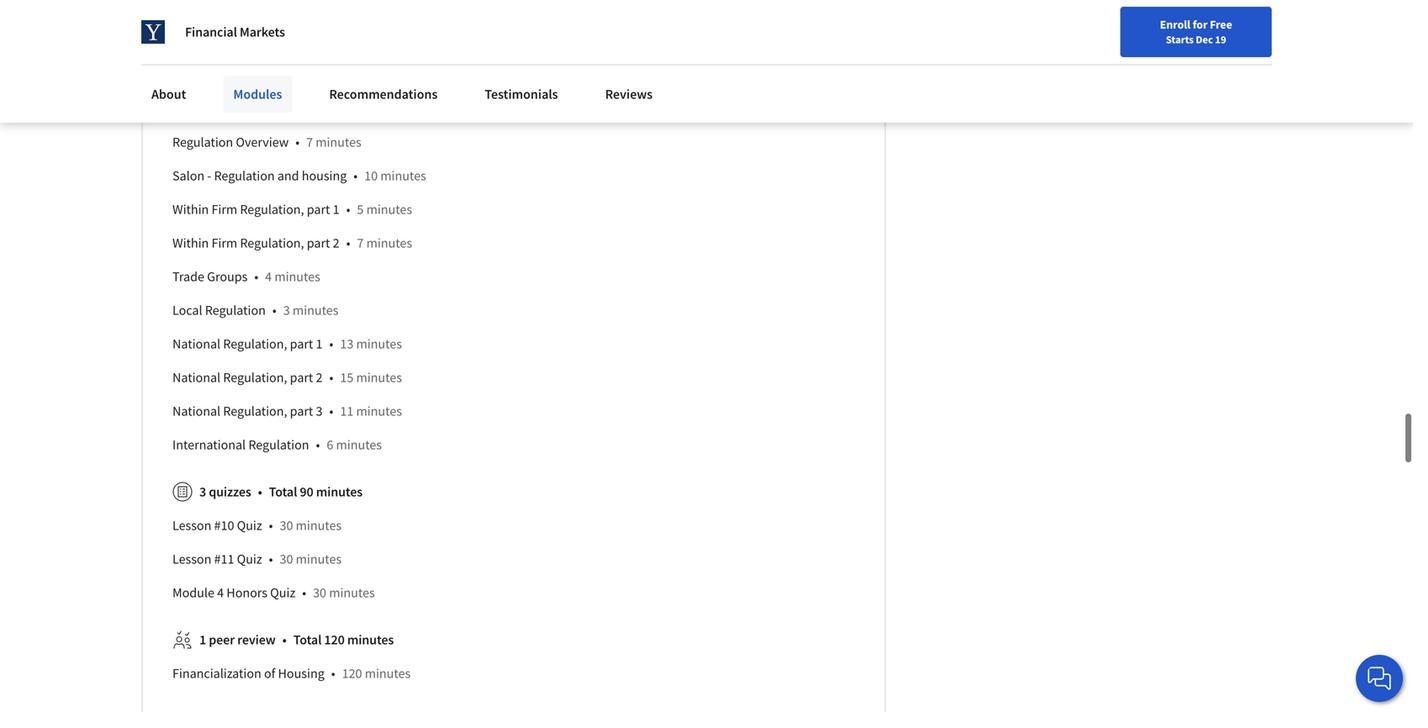 Task type: locate. For each thing, give the bounding box(es) containing it.
1 horizontal spatial 4
[[265, 262, 272, 279]]

2 vertical spatial 30
[[313, 578, 326, 595]]

0 vertical spatial 13
[[277, 94, 291, 110]]

lesson for lesson #11 quiz
[[172, 544, 211, 561]]

2 vertical spatial 2
[[316, 363, 323, 380]]

0 horizontal spatial 11
[[293, 60, 306, 77]]

0 vertical spatial 2
[[269, 26, 275, 43]]

- for bubbles
[[207, 94, 211, 110]]

bubble, up the bubble, part 3 • 11 minutes
[[196, 26, 240, 43]]

1 vertical spatial 1
[[316, 329, 323, 346]]

part up national regulation, part 2 • 15 minutes
[[290, 329, 313, 346]]

30 up • total 120 minutes
[[313, 578, 326, 595]]

the bubble, part 3 • 11 minutes
[[172, 60, 355, 77]]

30 for lesson #10 quiz
[[280, 511, 293, 528]]

1 horizontal spatial 11
[[340, 396, 353, 413]]

2 down within firm regulation, part 1 • 5 minutes
[[333, 228, 339, 245]]

• up modules
[[282, 60, 286, 77]]

firm
[[212, 194, 237, 211], [212, 228, 237, 245]]

2 vertical spatial national
[[172, 396, 220, 413]]

groups
[[207, 262, 248, 279]]

7 up salon - regulation and housing • 10 minutes
[[306, 127, 313, 144]]

lesson left #11
[[172, 544, 211, 561]]

0 vertical spatial national
[[172, 329, 220, 346]]

salon - bubbles • 13 minutes
[[172, 94, 339, 110]]

enroll
[[1160, 17, 1190, 32]]

0 vertical spatial the
[[172, 26, 194, 43]]

1 salon from the top
[[172, 94, 204, 110]]

1 vertical spatial 30
[[280, 544, 293, 561]]

2 bubble, from the top
[[196, 60, 240, 77]]

4 up local regulation • 3 minutes on the left
[[265, 262, 272, 279]]

• total 90 minutes
[[258, 477, 363, 494]]

• right quizzes
[[258, 477, 262, 494]]

chat with us image
[[1366, 665, 1393, 692]]

bubble, down the bubble, part 2 •
[[196, 60, 240, 77]]

dec
[[1196, 33, 1213, 46]]

• up module 4 honors quiz • 30 minutes
[[269, 544, 273, 561]]

salon for salon - bubbles
[[172, 94, 204, 110]]

13 up "15"
[[340, 329, 353, 346]]

salon down about
[[172, 161, 204, 178]]

0 vertical spatial 30
[[280, 511, 293, 528]]

within firm regulation, part 2 • 7 minutes
[[172, 228, 412, 245]]

1 vertical spatial 11
[[340, 396, 353, 413]]

0 vertical spatial 1
[[333, 194, 339, 211]]

1 vertical spatial -
[[207, 161, 211, 178]]

120 down • total 120 minutes
[[342, 659, 362, 676]]

honors
[[226, 578, 267, 595]]

• down within firm regulation, part 1 • 5 minutes
[[346, 228, 350, 245]]

2 firm from the top
[[212, 228, 237, 245]]

lesson left #10
[[172, 511, 211, 528]]

• right groups
[[254, 262, 258, 279]]

0 vertical spatial lesson
[[172, 511, 211, 528]]

0 vertical spatial -
[[207, 94, 211, 110]]

part up modules
[[243, 60, 266, 77]]

quiz for lesson #11 quiz
[[237, 544, 262, 561]]

lesson for lesson #10 quiz
[[172, 511, 211, 528]]

2 lesson from the top
[[172, 544, 211, 561]]

within
[[172, 194, 209, 211], [172, 228, 209, 245]]

regulation, for 2
[[223, 363, 287, 380]]

3 quizzes
[[199, 477, 251, 494]]

0 vertical spatial salon
[[172, 94, 204, 110]]

2
[[269, 26, 275, 43], [333, 228, 339, 245], [316, 363, 323, 380]]

2 the from the top
[[172, 60, 194, 77]]

module
[[172, 578, 214, 595]]

30 up module 4 honors quiz • 30 minutes
[[280, 544, 293, 561]]

enroll for free starts dec 19
[[1160, 17, 1232, 46]]

lesson
[[172, 511, 211, 528], [172, 544, 211, 561]]

• left 6
[[316, 430, 320, 447]]

1 vertical spatial the
[[172, 60, 194, 77]]

national
[[172, 329, 220, 346], [172, 363, 220, 380], [172, 396, 220, 413]]

3 up national regulation, part 1 • 13 minutes
[[283, 295, 290, 312]]

2 vertical spatial 1
[[199, 625, 206, 642]]

regulation, down within firm regulation, part 1 • 5 minutes
[[240, 228, 304, 245]]

1 firm from the top
[[212, 194, 237, 211]]

19
[[1215, 33, 1226, 46]]

0 vertical spatial 7
[[306, 127, 313, 144]]

1 left 5
[[333, 194, 339, 211]]

part down within firm regulation, part 1 • 5 minutes
[[307, 228, 330, 245]]

1
[[333, 194, 339, 211], [316, 329, 323, 346], [199, 625, 206, 642]]

1 vertical spatial bubble,
[[196, 60, 240, 77]]

0 vertical spatial 11
[[293, 60, 306, 77]]

11
[[293, 60, 306, 77], [340, 396, 353, 413]]

local
[[172, 295, 202, 312]]

• right honors
[[302, 578, 306, 595]]

1 vertical spatial 7
[[357, 228, 364, 245]]

quiz right #10
[[237, 511, 262, 528]]

2 up the bubble, part 3 • 11 minutes
[[269, 26, 275, 43]]

3 up modules
[[269, 60, 275, 77]]

total for total 90 minutes
[[269, 477, 297, 494]]

the for the bubble, part 2 •
[[172, 26, 194, 43]]

the up about
[[172, 60, 194, 77]]

• total 120 minutes
[[282, 625, 394, 642]]

total up housing
[[293, 625, 322, 642]]

1 peer review
[[199, 625, 276, 642]]

1 horizontal spatial 7
[[357, 228, 364, 245]]

11 right modules link
[[293, 60, 306, 77]]

within for within firm regulation, part 1
[[172, 194, 209, 211]]

13
[[277, 94, 291, 110], [340, 329, 353, 346]]

regulation, down and
[[240, 194, 304, 211]]

• up salon - regulation and housing • 10 minutes
[[295, 127, 299, 144]]

part down national regulation, part 2 • 15 minutes
[[290, 396, 313, 413]]

the for the bubble, part 3 • 11 minutes
[[172, 60, 194, 77]]

regulation
[[172, 127, 233, 144], [214, 161, 275, 178], [205, 295, 266, 312], [248, 430, 309, 447]]

salon
[[172, 94, 204, 110], [172, 161, 204, 178]]

120
[[324, 625, 345, 642], [342, 659, 362, 676]]

1 vertical spatial 4
[[217, 578, 224, 595]]

15
[[340, 363, 353, 380]]

• right bubbles
[[267, 94, 271, 110]]

english button
[[1060, 0, 1162, 55]]

3 national from the top
[[172, 396, 220, 413]]

quiz
[[237, 511, 262, 528], [237, 544, 262, 561], [270, 578, 295, 595]]

total left 90
[[269, 477, 297, 494]]

7
[[306, 127, 313, 144], [357, 228, 364, 245]]

1 up national regulation, part 2 • 15 minutes
[[316, 329, 323, 346]]

trade
[[172, 262, 204, 279]]

part for the bubble, part 3 • 11 minutes
[[243, 60, 266, 77]]

• up 6
[[329, 396, 333, 413]]

quiz right #11
[[237, 544, 262, 561]]

quiz right honors
[[270, 578, 295, 595]]

1 vertical spatial total
[[293, 625, 322, 642]]

2 salon from the top
[[172, 161, 204, 178]]

international
[[172, 430, 246, 447]]

•
[[282, 26, 286, 43], [282, 60, 286, 77], [267, 94, 271, 110], [295, 127, 299, 144], [354, 161, 358, 178], [346, 194, 350, 211], [346, 228, 350, 245], [254, 262, 258, 279], [272, 295, 277, 312], [329, 329, 333, 346], [329, 363, 333, 380], [329, 396, 333, 413], [316, 430, 320, 447], [258, 477, 262, 494], [269, 511, 273, 528], [269, 544, 273, 561], [302, 578, 306, 595], [282, 625, 287, 642], [331, 659, 335, 676]]

1 lesson from the top
[[172, 511, 211, 528]]

0 vertical spatial firm
[[212, 194, 237, 211]]

english
[[1090, 19, 1131, 36]]

30 down the • total 90 minutes
[[280, 511, 293, 528]]

national regulation, part 3 • 11 minutes
[[172, 396, 402, 413]]

within for within firm regulation, part 2
[[172, 228, 209, 245]]

regulation,
[[240, 194, 304, 211], [240, 228, 304, 245], [223, 329, 287, 346], [223, 363, 287, 380], [223, 396, 287, 413]]

5
[[357, 194, 364, 211]]

0 horizontal spatial 2
[[269, 26, 275, 43]]

national regulation, part 2 • 15 minutes
[[172, 363, 402, 380]]

2 left "15"
[[316, 363, 323, 380]]

120 up housing
[[324, 625, 345, 642]]

salon left bubbles
[[172, 94, 204, 110]]

7 down 5
[[357, 228, 364, 245]]

None search field
[[240, 11, 643, 44]]

regulation, up international regulation • 6 minutes
[[223, 396, 287, 413]]

free
[[1210, 17, 1232, 32]]

0 vertical spatial 120
[[324, 625, 345, 642]]

part down national regulation, part 1 • 13 minutes
[[290, 363, 313, 380]]

regulation down groups
[[205, 295, 266, 312]]

regulation down overview on the top left
[[214, 161, 275, 178]]

regulation, down national regulation, part 1 • 13 minutes
[[223, 363, 287, 380]]

- left bubbles
[[207, 94, 211, 110]]

1 horizontal spatial 2
[[316, 363, 323, 380]]

part
[[243, 26, 266, 43], [243, 60, 266, 77], [307, 194, 330, 211], [307, 228, 330, 245], [290, 329, 313, 346], [290, 363, 313, 380], [290, 396, 313, 413]]

regulation, for 3
[[223, 396, 287, 413]]

1 vertical spatial 2
[[333, 228, 339, 245]]

11 down "15"
[[340, 396, 353, 413]]

4 left honors
[[217, 578, 224, 595]]

part up the bubble, part 3 • 11 minutes
[[243, 26, 266, 43]]

part down housing
[[307, 194, 330, 211]]

1 vertical spatial within
[[172, 228, 209, 245]]

part for national regulation, part 3 • 11 minutes
[[290, 396, 313, 413]]

1 vertical spatial salon
[[172, 161, 204, 178]]

quizzes
[[209, 477, 251, 494]]

local regulation • 3 minutes
[[172, 295, 338, 312]]

about
[[151, 86, 186, 103]]

2 - from the top
[[207, 161, 211, 178]]

3
[[269, 60, 275, 77], [283, 295, 290, 312], [316, 396, 323, 413], [199, 477, 206, 494]]

- down regulation overview • 7 minutes
[[207, 161, 211, 178]]

1 - from the top
[[207, 94, 211, 110]]

0 horizontal spatial 4
[[217, 578, 224, 595]]

1 vertical spatial national
[[172, 363, 220, 380]]

4
[[265, 262, 272, 279], [217, 578, 224, 595]]

0 vertical spatial within
[[172, 194, 209, 211]]

peer
[[209, 625, 235, 642]]

within firm regulation, part 1 • 5 minutes
[[172, 194, 412, 211]]

total for total 120 minutes
[[293, 625, 322, 642]]

• left 5
[[346, 194, 350, 211]]

part for national regulation, part 2 • 15 minutes
[[290, 363, 313, 380]]

• up the bubble, part 3 • 11 minutes
[[282, 26, 286, 43]]

2 national from the top
[[172, 363, 220, 380]]

reviews
[[605, 86, 653, 103]]

0 vertical spatial bubble,
[[196, 26, 240, 43]]

2 horizontal spatial 2
[[333, 228, 339, 245]]

the right yale university icon
[[172, 26, 194, 43]]

3 down national regulation, part 2 • 15 minutes
[[316, 396, 323, 413]]

1 left peer
[[199, 625, 206, 642]]

2 within from the top
[[172, 228, 209, 245]]

1 within from the top
[[172, 194, 209, 211]]

1 vertical spatial quiz
[[237, 544, 262, 561]]

-
[[207, 94, 211, 110], [207, 161, 211, 178]]

1 vertical spatial lesson
[[172, 544, 211, 561]]

financial
[[185, 24, 237, 40]]

0 vertical spatial total
[[269, 477, 297, 494]]

minutes
[[309, 60, 355, 77], [294, 94, 339, 110], [316, 127, 361, 144], [380, 161, 426, 178], [366, 194, 412, 211], [366, 228, 412, 245], [274, 262, 320, 279], [293, 295, 338, 312], [356, 329, 402, 346], [356, 363, 402, 380], [356, 396, 402, 413], [336, 430, 382, 447], [316, 477, 363, 494], [296, 511, 342, 528], [296, 544, 342, 561], [329, 578, 375, 595], [347, 625, 394, 642], [365, 659, 411, 676]]

1 horizontal spatial 13
[[340, 329, 353, 346]]

financial markets
[[185, 24, 285, 40]]

3 for the bubble, part 3
[[269, 60, 275, 77]]

• up national regulation, part 1 • 13 minutes
[[272, 295, 277, 312]]

bubble,
[[196, 26, 240, 43], [196, 60, 240, 77]]

regulation, down local regulation • 3 minutes on the left
[[223, 329, 287, 346]]

1 the from the top
[[172, 26, 194, 43]]

0 vertical spatial quiz
[[237, 511, 262, 528]]

6
[[327, 430, 333, 447]]

• right housing
[[331, 659, 335, 676]]

part for the bubble, part 2 •
[[243, 26, 266, 43]]

total
[[269, 477, 297, 494], [293, 625, 322, 642]]

30
[[280, 511, 293, 528], [280, 544, 293, 561], [313, 578, 326, 595]]

hide info about module content region
[[172, 0, 855, 691]]

the
[[172, 26, 194, 43], [172, 60, 194, 77]]

regulation, for 1
[[223, 329, 287, 346]]

1 national from the top
[[172, 329, 220, 346]]

1 bubble, from the top
[[196, 26, 240, 43]]

review
[[237, 625, 276, 642]]

markets
[[240, 24, 285, 40]]

13 up regulation overview • 7 minutes
[[277, 94, 291, 110]]

1 vertical spatial firm
[[212, 228, 237, 245]]

modules link
[[223, 76, 292, 113]]



Task type: vqa. For each thing, say whether or not it's contained in the screenshot.
International Regulation • 6 minutes
yes



Task type: describe. For each thing, give the bounding box(es) containing it.
bubble, for the bubble, part 3 • 11 minutes
[[196, 60, 240, 77]]

of
[[264, 659, 275, 676]]

regulation overview • 7 minutes
[[172, 127, 361, 144]]

recommendations link
[[319, 76, 448, 113]]

0 horizontal spatial 13
[[277, 94, 291, 110]]

• left "15"
[[329, 363, 333, 380]]

1 horizontal spatial 1
[[316, 329, 323, 346]]

#10
[[214, 511, 234, 528]]

1 vertical spatial 13
[[340, 329, 353, 346]]

2 vertical spatial quiz
[[270, 578, 295, 595]]

• left 10
[[354, 161, 358, 178]]

national for national regulation, part 2
[[172, 363, 220, 380]]

national for national regulation, part 1
[[172, 329, 220, 346]]

firm for within firm regulation, part 1 • 5 minutes
[[212, 194, 237, 211]]

0 vertical spatial 4
[[265, 262, 272, 279]]

financialization
[[172, 659, 261, 676]]

yale university image
[[141, 20, 165, 44]]

lesson #11 quiz • 30 minutes
[[172, 544, 342, 561]]

2 for regulation,
[[316, 363, 323, 380]]

salon - regulation and housing • 10 minutes
[[172, 161, 426, 178]]

lesson #10 quiz • 30 minutes
[[172, 511, 342, 528]]

90
[[300, 477, 313, 494]]

• up lesson #11 quiz • 30 minutes
[[269, 511, 273, 528]]

and
[[277, 161, 299, 178]]

housing
[[278, 659, 324, 676]]

overview
[[236, 127, 289, 144]]

modules
[[233, 86, 282, 103]]

trade groups • 4 minutes
[[172, 262, 320, 279]]

11 for national regulation, part 3
[[340, 396, 353, 413]]

#11
[[214, 544, 234, 561]]

10
[[364, 161, 378, 178]]

financialization of housing • 120 minutes
[[172, 659, 411, 676]]

1 vertical spatial 120
[[342, 659, 362, 676]]

starts
[[1166, 33, 1194, 46]]

quiz for lesson #10 quiz
[[237, 511, 262, 528]]

3 for national regulation, part 3
[[316, 396, 323, 413]]

part for national regulation, part 1 • 13 minutes
[[290, 329, 313, 346]]

testimonials link
[[475, 76, 568, 113]]

for
[[1193, 17, 1208, 32]]

module 4 honors quiz • 30 minutes
[[172, 578, 375, 595]]

recommendations
[[329, 86, 438, 103]]

- for regulation
[[207, 161, 211, 178]]

salon for salon - regulation and housing
[[172, 161, 204, 178]]

national for national regulation, part 3
[[172, 396, 220, 413]]

the bubble, part 2 •
[[172, 26, 286, 43]]

3 for local regulation
[[283, 295, 290, 312]]

show notifications image
[[1186, 21, 1206, 41]]

bubble, for the bubble, part 2 •
[[196, 26, 240, 43]]

11 for the bubble, part 3
[[293, 60, 306, 77]]

reviews link
[[595, 76, 663, 113]]

regulation down the national regulation, part 3 • 11 minutes
[[248, 430, 309, 447]]

international regulation • 6 minutes
[[172, 430, 382, 447]]

about link
[[141, 76, 196, 113]]

• up national regulation, part 2 • 15 minutes
[[329, 329, 333, 346]]

30 for lesson #11 quiz
[[280, 544, 293, 561]]

national regulation, part 1 • 13 minutes
[[172, 329, 402, 346]]

2 horizontal spatial 1
[[333, 194, 339, 211]]

3 left quizzes
[[199, 477, 206, 494]]

0 horizontal spatial 1
[[199, 625, 206, 642]]

testimonials
[[485, 86, 558, 103]]

firm for within firm regulation, part 2 • 7 minutes
[[212, 228, 237, 245]]

housing
[[302, 161, 347, 178]]

0 horizontal spatial 7
[[306, 127, 313, 144]]

regulation down bubbles
[[172, 127, 233, 144]]

• right review
[[282, 625, 287, 642]]

2 for bubble,
[[269, 26, 275, 43]]

bubbles
[[214, 94, 260, 110]]



